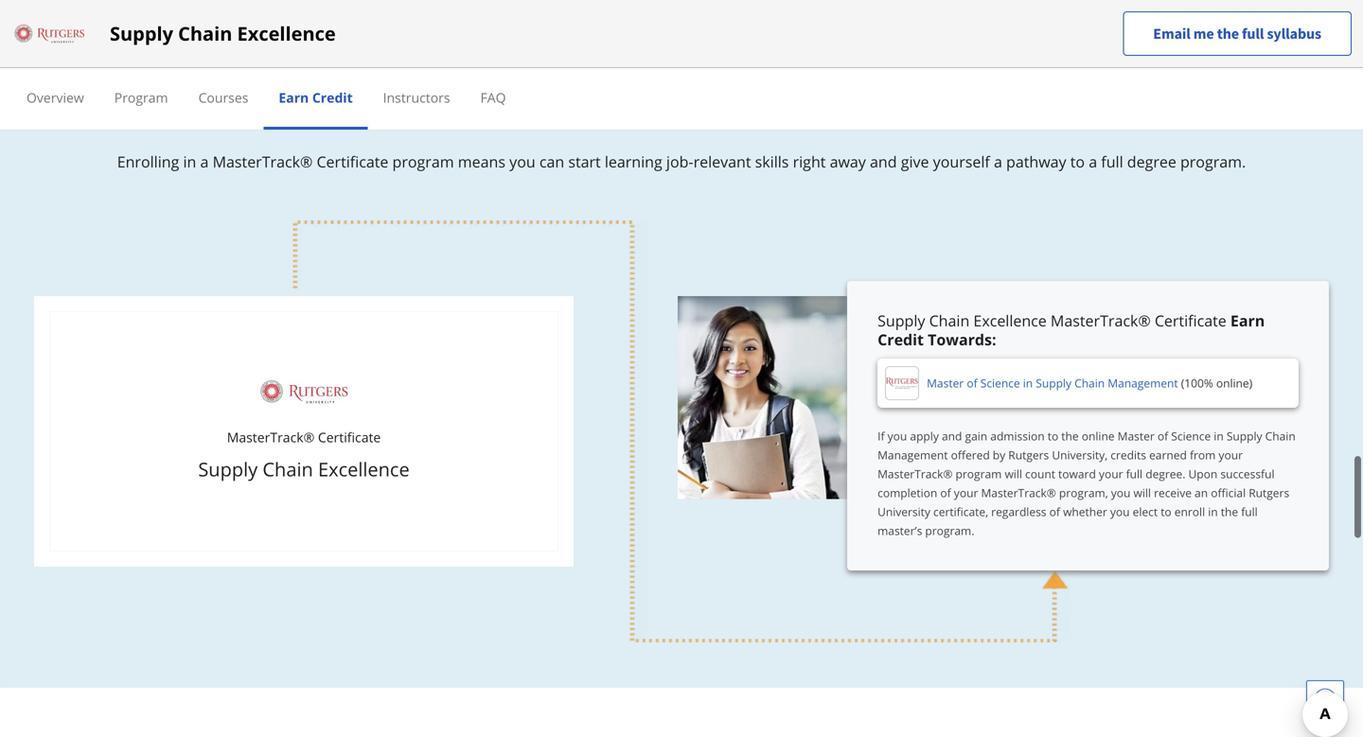 Task type: vqa. For each thing, say whether or not it's contained in the screenshot.
Apply your knowledge: graphical summaries "details"
no



Task type: describe. For each thing, give the bounding box(es) containing it.
overview
[[27, 89, 84, 106]]

a left faq
[[424, 73, 438, 104]]

from inside if you apply and gain admission to the online master of science in supply chain management offered by rutgers university, credits earned from your mastertrack® program will count toward your full degree.  upon successful completion of your mastertrack® program, you will receive an official rutgers university certificate, regardless of whether you elect to enroll in the full master's program.
[[1190, 447, 1216, 463]]

0 horizontal spatial degree
[[547, 73, 625, 104]]

earn credit link
[[279, 89, 353, 106]]

away
[[830, 151, 866, 172]]

credit
[[264, 73, 330, 104]]

a right the enrolling at top left
[[200, 151, 209, 172]]

earn for earn credit towards:
[[1230, 310, 1265, 331]]

job-
[[666, 151, 693, 172]]

0 horizontal spatial toward
[[336, 73, 418, 104]]

email
[[1153, 24, 1191, 43]]

completion
[[878, 485, 937, 501]]

a right pathway
[[1089, 151, 1097, 172]]

instructors link
[[383, 89, 450, 106]]

university,
[[1052, 447, 1108, 463]]

skills
[[755, 151, 789, 172]]

courses link
[[198, 89, 248, 106]]

enrolling in a mastertrack® certificate program means you can start learning job-relevant skills right away and give yourself a pathway to a full degree program.
[[117, 151, 1246, 172]]

in up admission
[[1023, 375, 1033, 391]]

rutgers the state university of new jersey image
[[885, 366, 919, 400]]

admission
[[990, 428, 1045, 444]]

instructors
[[383, 89, 450, 106]]

1 horizontal spatial rutgers
[[1008, 447, 1049, 463]]

faq
[[480, 89, 506, 106]]

2 horizontal spatial your
[[1219, 447, 1243, 463]]

offered
[[951, 447, 990, 463]]

science inside if you apply and gain admission to the online master of science in supply chain management offered by rutgers university, credits earned from your mastertrack® program will count toward your full degree.  upon successful completion of your mastertrack® program, you will receive an official rutgers university certificate, regardless of whether you elect to enroll in the full master's program.
[[1171, 428, 1211, 444]]

in up upon
[[1214, 428, 1224, 444]]

certificate for a
[[317, 151, 388, 172]]

full down online.
[[1101, 151, 1123, 172]]

means
[[458, 151, 505, 172]]

you left elect
[[1110, 504, 1130, 520]]

supply chain excellence mastertrack® certificate
[[878, 310, 1227, 331]]

2 vertical spatial certificate
[[318, 428, 381, 446]]

earn for earn credit
[[279, 89, 309, 106]]

2 horizontal spatial rutgers
[[1249, 485, 1289, 501]]

1 vertical spatial supply chain excellence
[[198, 456, 410, 482]]

0 horizontal spatial to
[[1048, 428, 1058, 444]]

if
[[878, 428, 885, 444]]

earned
[[1149, 447, 1187, 463]]

and inside if you apply and gain admission to the online master of science in supply chain management offered by rutgers university, credits earned from your mastertrack® program will count toward your full degree.  upon successful completion of your mastertrack® program, you will receive an official rutgers university certificate, regardless of whether you elect to enroll in the full master's program.
[[942, 428, 962, 444]]

full inside button
[[1242, 24, 1264, 43]]

2 vertical spatial excellence
[[318, 456, 410, 482]]

gain
[[965, 428, 987, 444]]

me
[[1193, 24, 1214, 43]]

you left can
[[509, 151, 535, 172]]

0 vertical spatial management
[[1108, 375, 1178, 391]]

syllabus
[[1267, 24, 1321, 43]]

certificate,
[[933, 504, 988, 520]]

relevant
[[693, 151, 751, 172]]

mastertrack® certificate
[[227, 428, 381, 446]]

if you apply and gain admission to the online master of science in supply chain management offered by rutgers university, credits earned from your mastertrack® program will count toward your full degree.  upon successful completion of your mastertrack® program, you will receive an official rutgers university certificate, regardless of whether you elect to enroll in the full master's program.
[[878, 428, 1296, 539]]

supply up rutgers the state university of new jersey 'icon'
[[878, 310, 925, 331]]

1 vertical spatial the
[[1061, 428, 1079, 444]]

by
[[993, 447, 1005, 463]]

master inside if you apply and gain admission to the online master of science in supply chain management offered by rutgers university, credits earned from your mastertrack® program will count toward your full degree.  upon successful completion of your mastertrack® program, you will receive an official rutgers university certificate, regardless of whether you elect to enroll in the full master's program.
[[1118, 428, 1155, 444]]

enrolling
[[117, 151, 179, 172]]

of up earned
[[1158, 428, 1168, 444]]

toward inside if you apply and gain admission to the online master of science in supply chain management offered by rutgers university, credits earned from your mastertrack® program will count toward your full degree.  upon successful completion of your mastertrack® program, you will receive an official rutgers university certificate, regardless of whether you elect to enroll in the full master's program.
[[1058, 466, 1096, 482]]

successful
[[1221, 466, 1275, 482]]

(
[[1181, 375, 1184, 391]]

learning
[[605, 151, 662, 172]]

chain inside if you apply and gain admission to the online master of science in supply chain management offered by rutgers university, credits earned from your mastertrack® program will count toward your full degree.  upon successful completion of your mastertrack® program, you will receive an official rutgers university certificate, regardless of whether you elect to enroll in the full master's program.
[[1265, 428, 1296, 444]]

the inside email me the full syllabus button
[[1217, 24, 1239, 43]]

supply inside if you apply and gain admission to the online master of science in supply chain management offered by rutgers university, credits earned from your mastertrack® program will count toward your full degree.  upon successful completion of your mastertrack® program, you will receive an official rutgers university certificate, regardless of whether you elect to enroll in the full master's program.
[[1227, 428, 1262, 444]]

supply down earn credit towards:
[[1036, 375, 1072, 391]]

can
[[539, 151, 564, 172]]



Task type: locate. For each thing, give the bounding box(es) containing it.
program. inside if you apply and gain admission to the online master of science in supply chain management offered by rutgers university, credits earned from your mastertrack® program will count toward your full degree.  upon successful completion of your mastertrack® program, you will receive an official rutgers university certificate, regardless of whether you elect to enroll in the full master's program.
[[925, 523, 974, 539]]

0 horizontal spatial master's
[[444, 73, 541, 104]]

1 vertical spatial science
[[1171, 428, 1211, 444]]

0 horizontal spatial and
[[870, 151, 897, 172]]

to
[[1070, 151, 1085, 172], [1048, 428, 1058, 444], [1161, 504, 1172, 520]]

0 vertical spatial certificate
[[317, 151, 388, 172]]

science
[[980, 375, 1020, 391], [1171, 428, 1211, 444]]

1 vertical spatial online
[[1082, 428, 1115, 444]]

receive
[[1154, 485, 1192, 501]]

official
[[1211, 485, 1246, 501]]

faq link
[[480, 89, 506, 106]]

1 horizontal spatial credit
[[878, 329, 924, 350]]

science up admission
[[980, 375, 1020, 391]]

0 vertical spatial program.
[[1180, 151, 1246, 172]]

1 vertical spatial credit
[[878, 329, 924, 350]]

a right yourself
[[994, 151, 1002, 172]]

university
[[878, 504, 930, 520]]

program left means
[[392, 151, 454, 172]]

1 vertical spatial toward
[[1058, 466, 1096, 482]]

rutgers university image for supply
[[11, 18, 87, 49]]

credit up rutgers the state university of new jersey 'icon'
[[878, 329, 924, 350]]

1 vertical spatial to
[[1048, 428, 1058, 444]]

to down receive
[[1161, 504, 1172, 520]]

0 vertical spatial to
[[1070, 151, 1085, 172]]

supply chain excellence
[[110, 20, 336, 46], [198, 456, 410, 482]]

0 vertical spatial the
[[1217, 24, 1239, 43]]

credit left instructors
[[312, 89, 353, 106]]

master
[[927, 375, 964, 391], [1118, 428, 1155, 444]]

overview link
[[27, 89, 84, 106]]

science up earned
[[1171, 428, 1211, 444]]

in
[[183, 151, 196, 172], [1023, 375, 1033, 391], [1214, 428, 1224, 444], [1208, 504, 1218, 520]]

100% left ")"
[[1184, 375, 1213, 391]]

0 vertical spatial credit
[[312, 89, 353, 106]]

credit inside certificate menu element
[[312, 89, 353, 106]]

degree
[[547, 73, 625, 104], [1127, 151, 1176, 172]]

1 horizontal spatial earn
[[279, 89, 309, 106]]

degree.
[[1146, 466, 1186, 482]]

the down official
[[1221, 504, 1238, 520]]

you right program, on the right
[[1111, 485, 1131, 501]]

0 horizontal spatial credit
[[312, 89, 353, 106]]

towards:
[[928, 329, 996, 350]]

program down "offered"
[[956, 466, 1002, 482]]

and
[[870, 151, 897, 172], [942, 428, 962, 444]]

1 horizontal spatial from
[[1190, 447, 1216, 463]]

earn inside certificate menu element
[[279, 89, 309, 106]]

count
[[1025, 466, 1055, 482]]

yourself
[[933, 151, 990, 172]]

0 vertical spatial excellence
[[237, 20, 336, 46]]

1 vertical spatial program.
[[925, 523, 974, 539]]

chain
[[178, 20, 232, 46], [929, 310, 970, 331], [1075, 375, 1105, 391], [1265, 428, 1296, 444], [263, 456, 313, 482]]

of left 'whether'
[[1049, 504, 1060, 520]]

0 horizontal spatial rutgers university image
[[11, 18, 87, 49]]

management inside if you apply and gain admission to the online master of science in supply chain management offered by rutgers university, credits earned from your mastertrack® program will count toward your full degree.  upon successful completion of your mastertrack® program, you will receive an official rutgers university certificate, regardless of whether you elect to enroll in the full master's program.
[[878, 447, 948, 463]]

1 horizontal spatial online
[[1216, 375, 1249, 391]]

1 horizontal spatial degree
[[1127, 151, 1176, 172]]

2 horizontal spatial earn
[[1230, 310, 1265, 331]]

1 vertical spatial your
[[1099, 466, 1123, 482]]

full
[[1242, 24, 1264, 43], [1101, 151, 1123, 172], [1126, 466, 1143, 482], [1241, 504, 1258, 520]]

full left syllabus
[[1242, 24, 1264, 43]]

master of science in supply chain management link
[[927, 375, 1178, 391]]

enroll
[[1175, 504, 1205, 520]]

master's down "university"
[[878, 523, 922, 539]]

excellence down mastertrack® certificate
[[318, 456, 410, 482]]

master of science in supply chain management ( 100% online )
[[927, 375, 1253, 391]]

management left (
[[1108, 375, 1178, 391]]

and left give
[[870, 151, 897, 172]]

email me the full syllabus
[[1153, 24, 1321, 43]]

will up elect
[[1134, 485, 1151, 501]]

0 horizontal spatial your
[[954, 485, 978, 501]]

1 horizontal spatial your
[[1099, 466, 1123, 482]]

1 vertical spatial rutgers university image
[[257, 373, 351, 411]]

you
[[509, 151, 535, 172], [888, 428, 907, 444], [1111, 485, 1131, 501], [1110, 504, 1130, 520]]

0 vertical spatial online
[[1216, 375, 1249, 391]]

1 vertical spatial certificate
[[1155, 310, 1227, 331]]

to right pathway
[[1070, 151, 1085, 172]]

1 vertical spatial 100%
[[1184, 375, 1213, 391]]

1 vertical spatial rutgers
[[1008, 447, 1049, 463]]

full down official
[[1241, 504, 1258, 520]]

supply up successful
[[1227, 428, 1262, 444]]

earn credit toward a master's degree from rutgers university—offered 100% online.
[[206, 73, 1157, 104]]

you right if
[[888, 428, 907, 444]]

0 vertical spatial your
[[1219, 447, 1243, 463]]

1 vertical spatial and
[[942, 428, 962, 444]]

1 vertical spatial will
[[1134, 485, 1151, 501]]

from up job-
[[630, 73, 686, 104]]

regardless
[[991, 504, 1046, 520]]

0 horizontal spatial program.
[[925, 523, 974, 539]]

a
[[424, 73, 438, 104], [200, 151, 209, 172], [994, 151, 1002, 172], [1089, 151, 1097, 172]]

your down credits
[[1099, 466, 1123, 482]]

management
[[1108, 375, 1178, 391], [878, 447, 948, 463]]

help center image
[[1314, 688, 1337, 711]]

master's up means
[[444, 73, 541, 104]]

email me the full syllabus button
[[1123, 11, 1352, 56]]

0 vertical spatial from
[[630, 73, 686, 104]]

1 horizontal spatial program
[[956, 466, 1002, 482]]

credit for earn credit towards:
[[878, 329, 924, 350]]

apply
[[910, 428, 939, 444]]

your
[[1219, 447, 1243, 463], [1099, 466, 1123, 482], [954, 485, 978, 501]]

master's
[[444, 73, 541, 104], [878, 523, 922, 539]]

will
[[1005, 466, 1022, 482], [1134, 485, 1151, 501]]

0 vertical spatial master
[[927, 375, 964, 391]]

from
[[630, 73, 686, 104], [1190, 447, 1216, 463]]

credit for earn credit
[[312, 89, 353, 106]]

1 vertical spatial management
[[878, 447, 948, 463]]

mastertrack®
[[213, 151, 313, 172], [1051, 310, 1151, 331], [227, 428, 314, 446], [878, 466, 953, 482], [981, 485, 1056, 501]]

credits
[[1111, 447, 1146, 463]]

program inside if you apply and gain admission to the online master of science in supply chain management offered by rutgers university, credits earned from your mastertrack® program will count toward your full degree.  upon successful completion of your mastertrack® program, you will receive an official rutgers university certificate, regardless of whether you elect to enroll in the full master's program.
[[956, 466, 1002, 482]]

0 horizontal spatial rutgers
[[692, 73, 779, 104]]

master up credits
[[1118, 428, 1155, 444]]

0 vertical spatial toward
[[336, 73, 418, 104]]

from up upon
[[1190, 447, 1216, 463]]

certificate menu element
[[11, 68, 1352, 130]]

supply up program link
[[110, 20, 173, 46]]

rutgers university image for mastertrack®
[[257, 373, 351, 411]]

1 horizontal spatial to
[[1070, 151, 1085, 172]]

earn credit
[[279, 89, 353, 106]]

0 horizontal spatial earn
[[206, 73, 258, 104]]

your up successful
[[1219, 447, 1243, 463]]

toward right credit
[[336, 73, 418, 104]]

start
[[568, 151, 601, 172]]

0 vertical spatial rutgers
[[692, 73, 779, 104]]

rutgers university image up overview
[[11, 18, 87, 49]]

0 horizontal spatial management
[[878, 447, 948, 463]]

online.
[[1079, 73, 1157, 104]]

1 horizontal spatial rutgers university image
[[257, 373, 351, 411]]

in right enroll
[[1208, 504, 1218, 520]]

0 vertical spatial master's
[[444, 73, 541, 104]]

1 vertical spatial from
[[1190, 447, 1216, 463]]

pathway
[[1006, 151, 1066, 172]]

2 horizontal spatial to
[[1161, 504, 1172, 520]]

excellence up credit
[[237, 20, 336, 46]]

1 horizontal spatial 100%
[[1184, 375, 1213, 391]]

rutgers up relevant
[[692, 73, 779, 104]]

1 horizontal spatial management
[[1108, 375, 1178, 391]]

excellence
[[237, 20, 336, 46], [974, 310, 1047, 331], [318, 456, 410, 482]]

1 horizontal spatial science
[[1171, 428, 1211, 444]]

in right the enrolling at top left
[[183, 151, 196, 172]]

master right rutgers the state university of new jersey 'icon'
[[927, 375, 964, 391]]

2 vertical spatial rutgers
[[1249, 485, 1289, 501]]

your up certificate,
[[954, 485, 978, 501]]

give
[[901, 151, 929, 172]]

right
[[793, 151, 826, 172]]

0 vertical spatial rutgers university image
[[11, 18, 87, 49]]

earn up ")"
[[1230, 310, 1265, 331]]

1 horizontal spatial master's
[[878, 523, 922, 539]]

rutgers university image up mastertrack® certificate
[[257, 373, 351, 411]]

1 horizontal spatial program.
[[1180, 151, 1246, 172]]

online up university,
[[1082, 428, 1115, 444]]

degree up start
[[547, 73, 625, 104]]

1 horizontal spatial toward
[[1058, 466, 1096, 482]]

full down credits
[[1126, 466, 1143, 482]]

of up certificate,
[[940, 485, 951, 501]]

excellence up master of science in supply chain management 'link'
[[974, 310, 1047, 331]]

100% up pathway
[[1014, 73, 1073, 104]]

earn
[[206, 73, 258, 104], [279, 89, 309, 106], [1230, 310, 1265, 331]]

0 horizontal spatial from
[[630, 73, 686, 104]]

2 vertical spatial to
[[1161, 504, 1172, 520]]

credit inside earn credit towards:
[[878, 329, 924, 350]]

0 vertical spatial will
[[1005, 466, 1022, 482]]

supply chain excellence down mastertrack® certificate
[[198, 456, 410, 482]]

the up university,
[[1061, 428, 1079, 444]]

of
[[967, 375, 977, 391], [1158, 428, 1168, 444], [940, 485, 951, 501], [1049, 504, 1060, 520]]

program.
[[1180, 151, 1246, 172], [925, 523, 974, 539]]

upon
[[1189, 466, 1218, 482]]

rutgers down admission
[[1008, 447, 1049, 463]]

0 horizontal spatial program
[[392, 151, 454, 172]]

2 vertical spatial your
[[954, 485, 978, 501]]

program,
[[1059, 485, 1108, 501]]

0 vertical spatial supply chain excellence
[[110, 20, 336, 46]]

earn left credit
[[206, 73, 258, 104]]

the
[[1217, 24, 1239, 43], [1061, 428, 1079, 444], [1221, 504, 1238, 520]]

0 horizontal spatial science
[[980, 375, 1020, 391]]

1 horizontal spatial will
[[1134, 485, 1151, 501]]

0 vertical spatial and
[[870, 151, 897, 172]]

0 vertical spatial 100%
[[1014, 73, 1073, 104]]

1 vertical spatial degree
[[1127, 151, 1176, 172]]

earn inside earn credit towards:
[[1230, 310, 1265, 331]]

master's inside if you apply and gain admission to the online master of science in supply chain management offered by rutgers university, credits earned from your mastertrack® program will count toward your full degree.  upon successful completion of your mastertrack® program, you will receive an official rutgers university certificate, regardless of whether you elect to enroll in the full master's program.
[[878, 523, 922, 539]]

whether
[[1063, 504, 1107, 520]]

supply chain excellence up the "courses" link
[[110, 20, 336, 46]]

university—offered
[[785, 73, 1008, 104]]

toward down university,
[[1058, 466, 1096, 482]]

of down towards:
[[967, 375, 977, 391]]

to up university,
[[1048, 428, 1058, 444]]

certificate
[[317, 151, 388, 172], [1155, 310, 1227, 331], [318, 428, 381, 446]]

program
[[114, 89, 168, 106]]

rutgers
[[692, 73, 779, 104], [1008, 447, 1049, 463], [1249, 485, 1289, 501]]

1 vertical spatial excellence
[[974, 310, 1047, 331]]

0 horizontal spatial will
[[1005, 466, 1022, 482]]

online right (
[[1216, 375, 1249, 391]]

degree down online.
[[1127, 151, 1176, 172]]

supply
[[110, 20, 173, 46], [878, 310, 925, 331], [1036, 375, 1072, 391], [1227, 428, 1262, 444], [198, 456, 258, 482]]

earn credit towards:
[[878, 310, 1265, 350]]

1 horizontal spatial and
[[942, 428, 962, 444]]

0 horizontal spatial online
[[1082, 428, 1115, 444]]

rutgers university image
[[11, 18, 87, 49], [257, 373, 351, 411]]

supply down mastertrack® certificate
[[198, 456, 258, 482]]

program
[[392, 151, 454, 172], [956, 466, 1002, 482]]

0 vertical spatial science
[[980, 375, 1020, 391]]

courses
[[198, 89, 248, 106]]

will down by
[[1005, 466, 1022, 482]]

)
[[1249, 375, 1253, 391]]

certificate for excellence
[[1155, 310, 1227, 331]]

the right me
[[1217, 24, 1239, 43]]

2 vertical spatial the
[[1221, 504, 1238, 520]]

credit
[[312, 89, 353, 106], [878, 329, 924, 350]]

earn for earn credit toward a master's degree from rutgers university—offered 100% online.
[[206, 73, 258, 104]]

and left gain
[[942, 428, 962, 444]]

1 vertical spatial program
[[956, 466, 1002, 482]]

program link
[[114, 89, 168, 106]]

0 vertical spatial program
[[392, 151, 454, 172]]

1 vertical spatial master
[[1118, 428, 1155, 444]]

1 horizontal spatial master
[[1118, 428, 1155, 444]]

online
[[1216, 375, 1249, 391], [1082, 428, 1115, 444]]

0 horizontal spatial master
[[927, 375, 964, 391]]

toward
[[336, 73, 418, 104], [1058, 466, 1096, 482]]

1 vertical spatial master's
[[878, 523, 922, 539]]

0 horizontal spatial 100%
[[1014, 73, 1073, 104]]

rutgers down successful
[[1249, 485, 1289, 501]]

100%
[[1014, 73, 1073, 104], [1184, 375, 1213, 391]]

online inside if you apply and gain admission to the online master of science in supply chain management offered by rutgers university, credits earned from your mastertrack® program will count toward your full degree.  upon successful completion of your mastertrack® program, you will receive an official rutgers university certificate, regardless of whether you elect to enroll in the full master's program.
[[1082, 428, 1115, 444]]

0 vertical spatial degree
[[547, 73, 625, 104]]

an
[[1195, 485, 1208, 501]]

management down apply
[[878, 447, 948, 463]]

elect
[[1133, 504, 1158, 520]]

earn right the courses
[[279, 89, 309, 106]]



